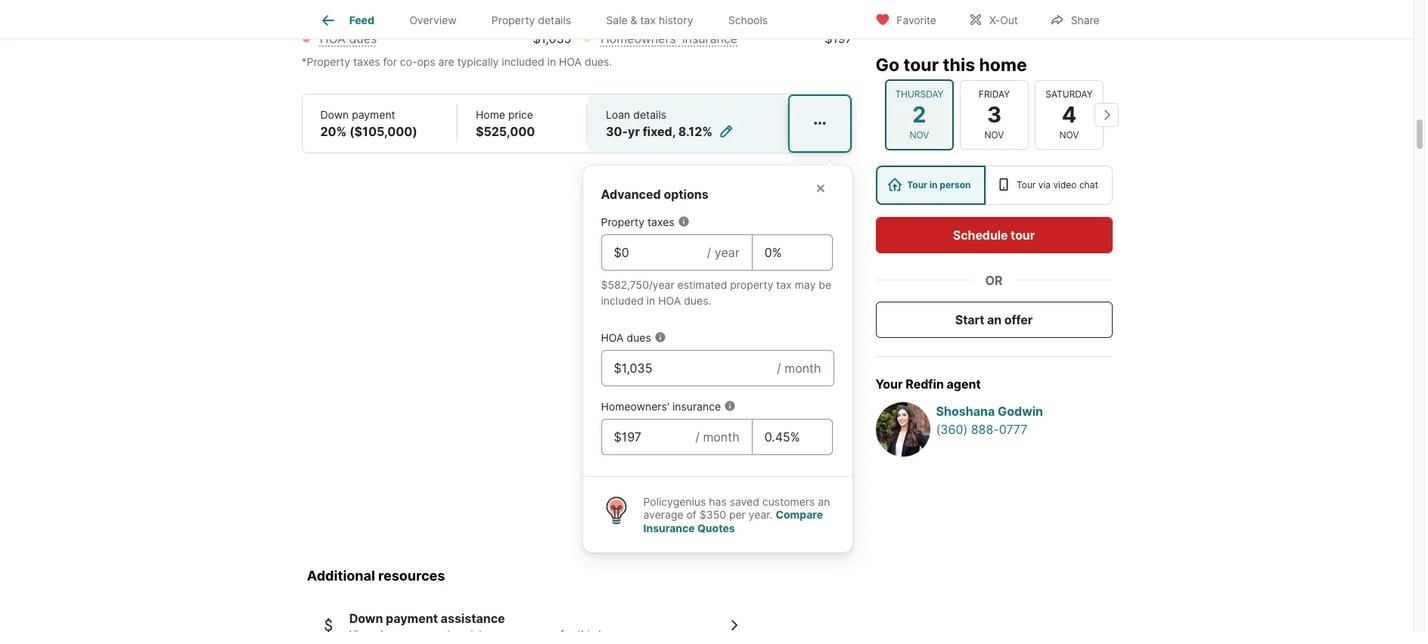 Task type: vqa. For each thing, say whether or not it's contained in the screenshot.
REMOVE HOUSE, TOWNHOUSE, CONDO Image on the top
no



Task type: describe. For each thing, give the bounding box(es) containing it.
for
[[383, 55, 397, 68]]

hoa dues link
[[320, 31, 377, 46]]

down payment assistance button
[[307, 598, 755, 633]]

share
[[1071, 13, 1100, 26]]

tooltip containing advanced options
[[583, 153, 1134, 553]]

20%
[[320, 124, 347, 139]]

ops
[[417, 55, 436, 68]]

start
[[956, 313, 985, 328]]

saved
[[730, 495, 760, 508]]

home
[[476, 108, 505, 121]]

in inside option
[[930, 179, 938, 191]]

schedule
[[953, 228, 1008, 243]]

2
[[912, 101, 926, 128]]

1 vertical spatial homeowners' insurance
[[601, 400, 721, 413]]

policygenius has saved customers an average of $350 per year.
[[644, 495, 830, 522]]

0 vertical spatial property taxes
[[601, 1, 685, 16]]

tour for schedule
[[1011, 228, 1035, 243]]

your
[[876, 377, 903, 392]]

person
[[940, 179, 971, 191]]

of
[[687, 509, 697, 522]]

tour in person option
[[876, 166, 986, 205]]

details for property details
[[538, 14, 571, 27]]

your redfin agent
[[876, 377, 981, 392]]

feed link
[[319, 11, 374, 30]]

advanced
[[601, 187, 661, 202]]

3
[[987, 101, 1002, 128]]

loan details
[[606, 108, 667, 121]]

0 vertical spatial homeowners' insurance
[[601, 31, 738, 46]]

agent
[[947, 377, 981, 392]]

and
[[372, 1, 394, 16]]

$582,750/year estimated property tax may be included in hoa dues.
[[601, 278, 832, 307]]

interest
[[397, 1, 440, 16]]

godwin
[[998, 404, 1044, 419]]

quotes
[[698, 522, 735, 535]]

$3,118
[[535, 1, 572, 16]]

0 vertical spatial in
[[548, 55, 556, 68]]

lightbulb icon element
[[601, 495, 644, 535]]

month for dues
[[785, 361, 821, 376]]

this
[[943, 54, 975, 76]]

tax inside $582,750/year estimated property tax may be included in hoa dues.
[[777, 278, 792, 291]]

/ month for hoa dues
[[777, 361, 821, 376]]

sale & tax history tab
[[589, 2, 711, 39]]

fixed,
[[643, 124, 676, 139]]

0 vertical spatial taxes
[[654, 1, 685, 16]]

schools tab
[[711, 2, 786, 39]]

1 horizontal spatial hoa dues
[[601, 331, 651, 344]]

schedule tour
[[953, 228, 1035, 243]]

1 vertical spatial homeowners'
[[601, 400, 670, 413]]

start an offer button
[[876, 302, 1113, 338]]

sale
[[606, 14, 628, 27]]

options
[[664, 187, 709, 202]]

/ for homeowners' insurance
[[696, 430, 700, 445]]

*property
[[302, 55, 350, 68]]

/ for hoa dues
[[777, 361, 781, 376]]

home price $525,000
[[476, 108, 535, 139]]

customers
[[763, 495, 815, 508]]

0 vertical spatial dues
[[349, 31, 377, 46]]

compare insurance quotes
[[644, 509, 823, 535]]

payment for 20%
[[352, 108, 396, 121]]

an inside policygenius has saved customers an average of $350 per year.
[[818, 495, 830, 508]]

are
[[439, 55, 454, 68]]

property details tab
[[474, 2, 589, 39]]

insurance
[[644, 522, 695, 535]]

0 horizontal spatial hoa dues
[[320, 31, 377, 46]]

co-
[[400, 55, 417, 68]]

price
[[508, 108, 533, 121]]

home
[[980, 54, 1027, 76]]

saturday
[[1046, 88, 1093, 100]]

year
[[715, 245, 740, 260]]

resources
[[378, 568, 445, 584]]

30-
[[606, 124, 628, 139]]

1 vertical spatial dues
[[627, 331, 651, 344]]

has
[[709, 495, 727, 508]]

compare insurance quotes link
[[644, 509, 823, 535]]

tour for tour via video chat
[[1017, 179, 1036, 191]]

dues. inside $582,750/year estimated property tax may be included in hoa dues.
[[684, 294, 712, 307]]

$582,750/year
[[601, 278, 675, 291]]

friday
[[979, 88, 1010, 100]]

via
[[1039, 179, 1051, 191]]

details for loan details
[[634, 108, 667, 121]]

2 vertical spatial taxes
[[648, 215, 675, 228]]

advanced options
[[601, 187, 709, 202]]

/ year
[[707, 245, 740, 260]]

x-
[[990, 13, 1000, 26]]

chat
[[1080, 179, 1099, 191]]

($105,000)
[[350, 124, 418, 139]]

1 vertical spatial property taxes
[[601, 215, 675, 228]]

down payment assistance
[[349, 611, 505, 626]]

(360) 888-0777 link
[[936, 421, 1113, 439]]

shoshana
[[936, 404, 995, 419]]

in inside $582,750/year estimated property tax may be included in hoa dues.
[[647, 294, 656, 307]]

tour for tour in person
[[907, 179, 928, 191]]

go tour this home
[[876, 54, 1027, 76]]

down for down payment 20% ($105,000)
[[320, 108, 349, 121]]

thursday
[[895, 88, 944, 100]]

4
[[1062, 101, 1077, 128]]

start an offer
[[956, 313, 1033, 328]]

tour in person
[[907, 179, 971, 191]]

per
[[729, 509, 746, 522]]

0777
[[999, 422, 1028, 437]]

may
[[795, 278, 816, 291]]



Task type: locate. For each thing, give the bounding box(es) containing it.
dues. down estimated
[[684, 294, 712, 307]]

go
[[876, 54, 900, 76]]

nov for 3
[[985, 129, 1004, 141]]

thursday 2 nov
[[895, 88, 944, 141]]

2 horizontal spatial /
[[777, 361, 781, 376]]

tax right &
[[640, 14, 656, 27]]

sale & tax history
[[606, 14, 693, 27]]

payment
[[352, 108, 396, 121], [386, 611, 438, 626]]

in down $582,750/year
[[647, 294, 656, 307]]

0 vertical spatial details
[[538, 14, 571, 27]]

property details
[[492, 14, 571, 27]]

hoa inside $582,750/year estimated property tax may be included in hoa dues.
[[658, 294, 681, 307]]

0 vertical spatial / month
[[777, 361, 821, 376]]

down inside down payment 20% ($105,000)
[[320, 108, 349, 121]]

1 vertical spatial included
[[601, 294, 644, 307]]

an inside button
[[988, 313, 1002, 328]]

principal and interest link
[[320, 1, 440, 16]]

None text field
[[765, 243, 821, 262], [614, 428, 683, 446], [765, 243, 821, 262], [614, 428, 683, 446]]

0 vertical spatial homeowners'
[[601, 31, 679, 46]]

2 vertical spatial in
[[647, 294, 656, 307]]

2 horizontal spatial in
[[930, 179, 938, 191]]

tour left 'via'
[[1017, 179, 1036, 191]]

8.12%
[[679, 124, 713, 139]]

next image
[[1095, 103, 1119, 127]]

shoshana godwin (360) 888-0777
[[936, 404, 1044, 437]]

nov down 3
[[985, 129, 1004, 141]]

additional
[[307, 568, 375, 584]]

1 horizontal spatial / month
[[777, 361, 821, 376]]

payment down resources
[[386, 611, 438, 626]]

loan
[[606, 108, 631, 121]]

1 horizontal spatial month
[[785, 361, 821, 376]]

0 horizontal spatial included
[[502, 55, 545, 68]]

nov down 4
[[1059, 129, 1079, 141]]

$197
[[825, 31, 852, 46]]

0 vertical spatial payment
[[352, 108, 396, 121]]

principal and interest
[[320, 1, 440, 16]]

down inside button
[[349, 611, 383, 626]]

x-out button
[[956, 3, 1031, 34]]

1 vertical spatial dues.
[[684, 294, 712, 307]]

&
[[631, 14, 638, 27]]

taxes left "for"
[[353, 55, 380, 68]]

30-yr fixed, 8.12%
[[606, 124, 713, 139]]

1 vertical spatial tour
[[1011, 228, 1035, 243]]

1 vertical spatial tax
[[777, 278, 792, 291]]

1 tour from the left
[[907, 179, 928, 191]]

1 horizontal spatial tour
[[1011, 228, 1035, 243]]

1 vertical spatial month
[[703, 430, 740, 445]]

property
[[601, 1, 650, 16], [492, 14, 535, 27], [601, 215, 645, 228]]

dues down feed
[[349, 31, 377, 46]]

nov inside friday 3 nov
[[985, 129, 1004, 141]]

1 vertical spatial /
[[777, 361, 781, 376]]

included down $582,750/year
[[601, 294, 644, 307]]

0 vertical spatial down
[[320, 108, 349, 121]]

tour left person on the right top of page
[[907, 179, 928, 191]]

0 horizontal spatial dues.
[[585, 55, 612, 68]]

month for insurance
[[703, 430, 740, 445]]

1 horizontal spatial dues
[[627, 331, 651, 344]]

shoshana godwin link
[[936, 403, 1113, 421]]

image of shoshana godwin image
[[876, 403, 930, 457]]

saturday 4 nov
[[1046, 88, 1093, 141]]

down down additional resources
[[349, 611, 383, 626]]

0 horizontal spatial tax
[[640, 14, 656, 27]]

/ for property taxes
[[707, 245, 712, 260]]

2 tour from the left
[[1017, 179, 1036, 191]]

assistance
[[441, 611, 505, 626]]

tour inside button
[[1011, 228, 1035, 243]]

None button
[[885, 79, 954, 151], [960, 80, 1029, 150], [1035, 80, 1104, 150], [885, 79, 954, 151], [960, 80, 1029, 150], [1035, 80, 1104, 150]]

average
[[644, 509, 684, 522]]

property inside "property details" tab
[[492, 14, 535, 27]]

property for property taxes link
[[601, 1, 650, 16]]

1 vertical spatial taxes
[[353, 55, 380, 68]]

friday 3 nov
[[979, 88, 1010, 141]]

1 horizontal spatial nov
[[985, 129, 1004, 141]]

down up the 20%
[[320, 108, 349, 121]]

included down $1,035
[[502, 55, 545, 68]]

overview tab
[[392, 2, 474, 39]]

property taxes link
[[601, 1, 685, 16]]

1 horizontal spatial an
[[988, 313, 1002, 328]]

1 horizontal spatial dues.
[[684, 294, 712, 307]]

taxes
[[654, 1, 685, 16], [353, 55, 380, 68], [648, 215, 675, 228]]

redfin
[[906, 377, 944, 392]]

(360)
[[936, 422, 968, 437]]

1 vertical spatial / month
[[696, 430, 740, 445]]

tour up thursday in the top of the page
[[904, 54, 939, 76]]

1 vertical spatial insurance
[[673, 400, 721, 413]]

be
[[819, 278, 832, 291]]

homeowners'
[[601, 31, 679, 46], [601, 400, 670, 413]]

0 horizontal spatial month
[[703, 430, 740, 445]]

1 horizontal spatial included
[[601, 294, 644, 307]]

0 horizontal spatial in
[[548, 55, 556, 68]]

schedule tour button
[[876, 217, 1113, 253]]

None text field
[[614, 243, 695, 262], [614, 359, 765, 377], [765, 428, 821, 446], [614, 243, 695, 262], [614, 359, 765, 377], [765, 428, 821, 446]]

3 nov from the left
[[1059, 129, 1079, 141]]

down payment 20% ($105,000)
[[320, 108, 418, 139]]

/ month for homeowners' insurance
[[696, 430, 740, 445]]

nov inside saturday 4 nov
[[1059, 129, 1079, 141]]

property taxes
[[601, 1, 685, 16], [601, 215, 675, 228]]

offer
[[1005, 313, 1033, 328]]

in left person on the right top of page
[[930, 179, 938, 191]]

1 vertical spatial payment
[[386, 611, 438, 626]]

estimated
[[678, 278, 727, 291]]

nov
[[910, 129, 929, 141], [985, 129, 1004, 141], [1059, 129, 1079, 141]]

payment for assistance
[[386, 611, 438, 626]]

/ month
[[777, 361, 821, 376], [696, 430, 740, 445]]

0 horizontal spatial /
[[696, 430, 700, 445]]

details up fixed,
[[634, 108, 667, 121]]

favorite button
[[863, 3, 950, 34]]

property inside tooltip
[[601, 215, 645, 228]]

share button
[[1037, 3, 1113, 34]]

payment inside down payment 20% ($105,000)
[[352, 108, 396, 121]]

0 vertical spatial hoa dues
[[320, 31, 377, 46]]

property
[[730, 278, 774, 291]]

an left offer
[[988, 313, 1002, 328]]

2 vertical spatial /
[[696, 430, 700, 445]]

0 horizontal spatial nov
[[910, 129, 929, 141]]

1 horizontal spatial /
[[707, 245, 712, 260]]

nov down 2
[[910, 129, 929, 141]]

lightbulb icon image
[[601, 495, 631, 526]]

tour for go
[[904, 54, 939, 76]]

$350
[[700, 509, 726, 522]]

1 nov from the left
[[910, 129, 929, 141]]

hoa dues
[[320, 31, 377, 46], [601, 331, 651, 344]]

0 horizontal spatial tour
[[907, 179, 928, 191]]

an
[[988, 313, 1002, 328], [818, 495, 830, 508]]

1 vertical spatial an
[[818, 495, 830, 508]]

1 horizontal spatial tour
[[1017, 179, 1036, 191]]

details inside tab
[[538, 14, 571, 27]]

property for "property details" tab
[[492, 14, 535, 27]]

payment up "($105,000)"
[[352, 108, 396, 121]]

list box containing tour in person
[[876, 166, 1113, 205]]

0 horizontal spatial an
[[818, 495, 830, 508]]

in
[[548, 55, 556, 68], [930, 179, 938, 191], [647, 294, 656, 307]]

taxes down advanced options on the top left
[[648, 215, 675, 228]]

0 vertical spatial dues.
[[585, 55, 612, 68]]

policygenius
[[644, 495, 706, 508]]

out
[[1000, 13, 1018, 26]]

hoa dues down feed link
[[320, 31, 377, 46]]

nov inside thursday 2 nov
[[910, 129, 929, 141]]

tab list
[[302, 0, 798, 39]]

0 horizontal spatial details
[[538, 14, 571, 27]]

x-out
[[990, 13, 1018, 26]]

0 vertical spatial /
[[707, 245, 712, 260]]

taxes up homeowners' insurance link
[[654, 1, 685, 16]]

details up $1,035
[[538, 14, 571, 27]]

0 horizontal spatial dues
[[349, 31, 377, 46]]

1 vertical spatial down
[[349, 611, 383, 626]]

0 vertical spatial tax
[[640, 14, 656, 27]]

down for down payment assistance
[[349, 611, 383, 626]]

1 vertical spatial details
[[634, 108, 667, 121]]

insurance
[[682, 31, 738, 46], [673, 400, 721, 413]]

nov for 4
[[1059, 129, 1079, 141]]

dues. down sale
[[585, 55, 612, 68]]

year.
[[749, 509, 773, 522]]

$525,000
[[476, 124, 535, 139]]

1 horizontal spatial details
[[634, 108, 667, 121]]

an up compare
[[818, 495, 830, 508]]

homeowners' insurance link
[[601, 31, 738, 46]]

video
[[1054, 179, 1077, 191]]

0 vertical spatial an
[[988, 313, 1002, 328]]

favorite
[[897, 13, 937, 26]]

0 vertical spatial tour
[[904, 54, 939, 76]]

2 horizontal spatial nov
[[1059, 129, 1079, 141]]

hoa
[[320, 31, 346, 46], [559, 55, 582, 68], [658, 294, 681, 307], [601, 331, 624, 344]]

hoa dues down $582,750/year
[[601, 331, 651, 344]]

tab list containing feed
[[302, 0, 798, 39]]

2 nov from the left
[[985, 129, 1004, 141]]

*property taxes for co-ops are typically included in hoa dues.
[[302, 55, 612, 68]]

dues down $582,750/year
[[627, 331, 651, 344]]

1 horizontal spatial in
[[647, 294, 656, 307]]

tax
[[640, 14, 656, 27], [777, 278, 792, 291]]

tooltip
[[583, 153, 1134, 553]]

/
[[707, 245, 712, 260], [777, 361, 781, 376], [696, 430, 700, 445]]

compare
[[776, 509, 823, 522]]

0 vertical spatial month
[[785, 361, 821, 376]]

additional resources
[[307, 568, 445, 584]]

0 horizontal spatial / month
[[696, 430, 740, 445]]

888-
[[971, 422, 999, 437]]

principal
[[320, 1, 369, 16]]

tour right schedule
[[1011, 228, 1035, 243]]

in down $1,035
[[548, 55, 556, 68]]

0 vertical spatial included
[[502, 55, 545, 68]]

1 vertical spatial in
[[930, 179, 938, 191]]

typically
[[457, 55, 499, 68]]

list box
[[876, 166, 1113, 205]]

schools
[[728, 14, 768, 27]]

yr
[[628, 124, 640, 139]]

tour via video chat option
[[986, 166, 1113, 205]]

feed
[[349, 14, 374, 27]]

tax left may
[[777, 278, 792, 291]]

payment inside button
[[386, 611, 438, 626]]

0 horizontal spatial tour
[[904, 54, 939, 76]]

nov for 2
[[910, 129, 929, 141]]

tax inside tab
[[640, 14, 656, 27]]

1 vertical spatial hoa dues
[[601, 331, 651, 344]]

1 horizontal spatial tax
[[777, 278, 792, 291]]

0 vertical spatial insurance
[[682, 31, 738, 46]]

included inside $582,750/year estimated property tax may be included in hoa dues.
[[601, 294, 644, 307]]



